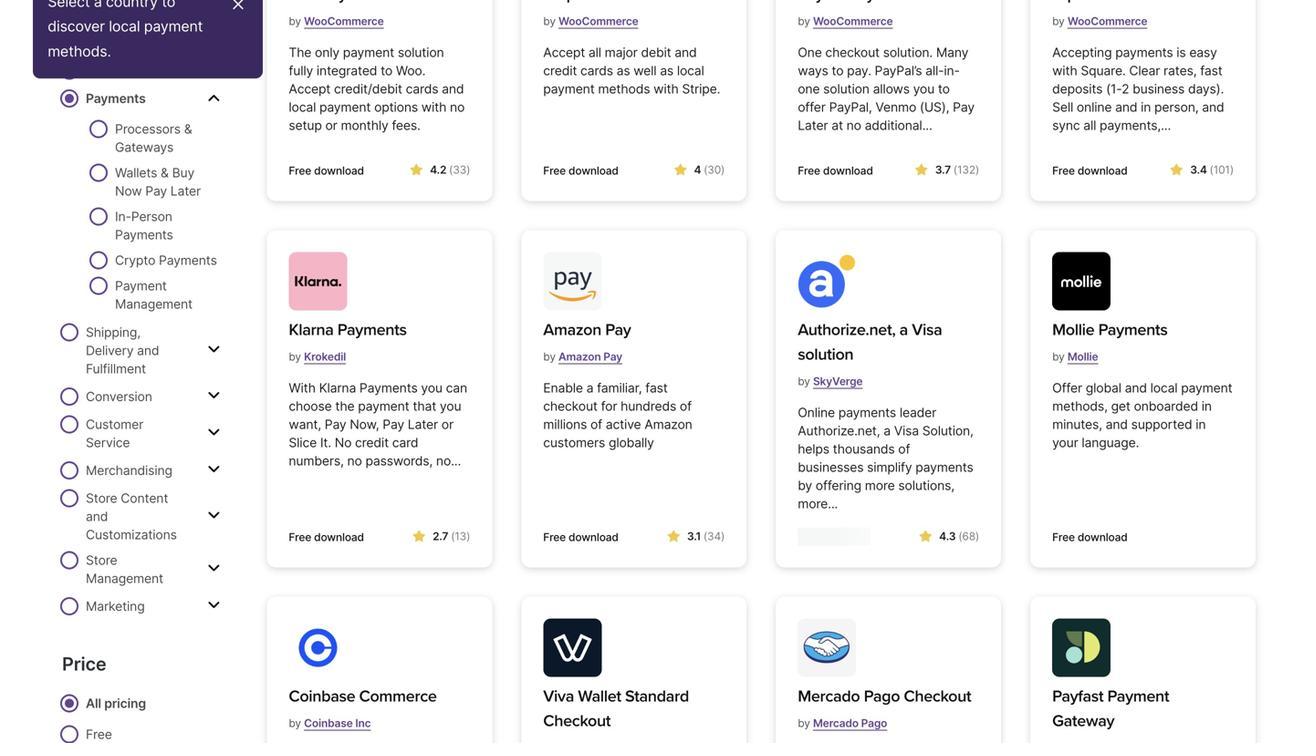 Task type: vqa. For each thing, say whether or not it's contained in the screenshot.
…
no



Task type: locate. For each thing, give the bounding box(es) containing it.
solution for authorize.net, a visa solution
[[798, 345, 854, 365]]

all left pricing
[[86, 696, 101, 712]]

0 vertical spatial payment
[[115, 278, 167, 294]]

all for all extensions
[[86, 37, 100, 53]]

0 vertical spatial checkout
[[826, 45, 880, 60]]

easy
[[1190, 45, 1218, 60]]

free download for with klarna payments you can choose the payment that you want, pay now, pay later or slice it. no credit card numbers, no passwords, no...
[[289, 531, 364, 544]]

2 horizontal spatial payments
[[1116, 45, 1173, 60]]

2 vertical spatial solution
[[798, 345, 854, 365]]

by woocommerce up one
[[798, 15, 893, 28]]

1 vertical spatial management
[[86, 571, 163, 587]]

0 horizontal spatial no
[[347, 454, 362, 469]]

& inside "processors & gateways"
[[184, 121, 192, 137]]

132
[[958, 163, 976, 177]]

store inside "store content and customizations"
[[86, 491, 117, 507]]

businesses
[[798, 460, 864, 476]]

& left the buy
[[161, 165, 169, 181]]

0 vertical spatial all
[[86, 37, 100, 53]]

) right 4
[[721, 163, 725, 177]]

1 vertical spatial of
[[591, 417, 602, 433]]

payments up thousands
[[839, 405, 896, 421]]

1 horizontal spatial as
[[660, 63, 674, 78]]

free download for accepting payments is easy with square. clear rates, fast deposits (1-2 business days). sell online and in person, and sync all payments,...
[[1053, 164, 1128, 178]]

2 vertical spatial in
[[1196, 417, 1206, 433]]

of up simplify
[[898, 442, 910, 457]]

1 horizontal spatial checkout
[[826, 45, 880, 60]]

and down days).
[[1202, 99, 1225, 115]]

cards inside accept all major debit and credit cards as well as local payment methods with stripe.
[[581, 63, 613, 78]]

one checkout solution. many ways to pay. paypal's all-in- one solution allows you to offer paypal, venmo (us), pay later at no additional...
[[798, 45, 975, 133]]

credit inside with klarna payments you can choose the payment that you want, pay now, pay later or slice it. no credit card numbers, no passwords, no...
[[355, 435, 389, 451]]

0 vertical spatial mercado
[[798, 687, 860, 707]]

additional...
[[865, 118, 933, 133]]

payments up 'clear'
[[1116, 45, 1173, 60]]

all down online on the top right
[[1084, 118, 1097, 133]]

local up the all extensions
[[109, 17, 140, 35]]

3.1
[[687, 530, 701, 544]]

local inside accept all major debit and credit cards as well as local payment methods with stripe.
[[677, 63, 704, 78]]

payment up integrated at the top of the page
[[343, 45, 394, 60]]

woocommerce up "accepting"
[[1068, 15, 1148, 28]]

0 horizontal spatial with
[[422, 99, 447, 115]]

local
[[109, 17, 140, 35], [677, 63, 704, 78], [289, 99, 316, 115], [1151, 381, 1178, 396]]

1 vertical spatial or
[[442, 417, 454, 433]]

payment up extensions
[[144, 17, 203, 35]]

2 woocommerce from the left
[[559, 15, 639, 28]]

) right 2.7
[[467, 530, 470, 544]]

or right setup
[[325, 118, 337, 133]]

coinbase inside coinbase commerce link
[[289, 687, 355, 707]]

no right at
[[847, 118, 862, 133]]

in right supported
[[1196, 417, 1206, 433]]

0 vertical spatial coinbase
[[289, 687, 355, 707]]

0 horizontal spatial checkout
[[543, 399, 598, 414]]

cards
[[581, 63, 613, 78], [406, 81, 439, 97]]

payment inside offer global and local payment methods, get onboarded in minutes, and supported in your language.
[[1181, 381, 1233, 396]]

pay.
[[847, 63, 872, 78]]

payments up global
[[1099, 320, 1168, 340]]

2 show subcategories image from the top
[[208, 509, 220, 523]]

fulfillment
[[86, 361, 146, 377]]

woocommerce up only
[[304, 15, 384, 28]]

and up 4.2 ( 33 )
[[442, 81, 464, 97]]

4 woocommerce link from the left
[[1068, 7, 1148, 35]]

a inside select a country to discover local payment methods.
[[94, 0, 102, 10]]

skyverge
[[813, 375, 863, 388]]

pago up mercado pago link on the bottom of page
[[864, 687, 900, 707]]

methods,
[[1053, 399, 1108, 414]]

fast up days).
[[1201, 63, 1223, 78]]

3.7
[[935, 163, 951, 177]]

a for country
[[94, 0, 102, 10]]

with
[[1053, 63, 1078, 78], [654, 81, 679, 97], [422, 99, 447, 115]]

1 vertical spatial credit
[[355, 435, 389, 451]]

in-
[[115, 209, 131, 225]]

0 horizontal spatial checkout
[[543, 712, 611, 732]]

2 horizontal spatial no
[[847, 118, 862, 133]]

0 horizontal spatial cards
[[406, 81, 439, 97]]

1 show subcategories image from the top
[[208, 90, 220, 105]]

payment inside accept all major debit and credit cards as well as local payment methods with stripe.
[[543, 81, 595, 97]]

solution up by skyverge in the right of the page
[[798, 345, 854, 365]]

accept down the fully
[[289, 81, 331, 97]]

deposits
[[1053, 81, 1103, 97]]

1 vertical spatial cards
[[406, 81, 439, 97]]

standard
[[625, 687, 689, 707]]

( for online payments leader authorize.net, a visa solution, helps thousands of businesses simplify payments by offering more solutions, more...
[[959, 530, 962, 544]]

sell
[[1053, 99, 1074, 115]]

1 authorize.net, from the top
[[798, 320, 896, 340]]

a right enable
[[587, 381, 594, 396]]

viva
[[543, 687, 574, 707]]

store for store content and customizations
[[86, 491, 117, 507]]

2 horizontal spatial of
[[898, 442, 910, 457]]

2 vertical spatial with
[[422, 99, 447, 115]]

) right 4.2
[[467, 163, 470, 177]]

payments up solutions,
[[916, 460, 974, 476]]

a up the 'leader'
[[900, 320, 908, 340]]

now,
[[350, 417, 379, 433]]

woocommerce up pay.
[[813, 15, 893, 28]]

( for accepting payments is easy with square. clear rates, fast deposits (1-2 business days). sell online and in person, and sync all payments,...
[[1210, 163, 1214, 177]]

fast inside enable a familiar, fast checkout for hundreds of millions of active amazon customers globally
[[646, 381, 668, 396]]

no inside the only payment solution fully integrated to woo. accept credit/debit cards and local payment options with no setup or monthly fees.
[[450, 99, 465, 115]]

0 horizontal spatial or
[[325, 118, 337, 133]]

mercado down mercado pago checkout link
[[813, 717, 859, 731]]

1 vertical spatial klarna
[[319, 381, 356, 396]]

( for with klarna payments you can choose the payment that you want, pay now, pay later or slice it. no credit card numbers, no passwords, no...
[[451, 530, 455, 544]]

pay inside the one checkout solution. many ways to pay. paypal's all-in- one solution allows you to offer paypal, venmo (us), pay later at no additional...
[[953, 99, 975, 115]]

checkout up pay.
[[826, 45, 880, 60]]

4
[[694, 163, 701, 177]]

1 vertical spatial in
[[1202, 399, 1212, 414]]

free for the only payment solution fully integrated to woo. accept credit/debit cards and local payment options with no setup or monthly fees.
[[289, 164, 311, 178]]

mollie up by mollie on the right top of page
[[1053, 320, 1095, 340]]

mollie up 'offer'
[[1068, 350, 1099, 364]]

pago down mercado pago checkout link
[[861, 717, 888, 731]]

free for enable a familiar, fast checkout for hundreds of millions of active amazon customers globally
[[543, 531, 566, 544]]

payments for klarna payments
[[338, 320, 407, 340]]

3 woocommerce from the left
[[813, 15, 893, 28]]

management for payment
[[115, 297, 193, 312]]

or inside with klarna payments you can choose the payment that you want, pay now, pay later or slice it. no credit card numbers, no passwords, no...
[[442, 417, 454, 433]]

cards inside the only payment solution fully integrated to woo. accept credit/debit cards and local payment options with no setup or monthly fees.
[[406, 81, 439, 97]]

all down the discover
[[86, 37, 100, 53]]

1 vertical spatial payment
[[1108, 687, 1170, 707]]

1 all from the top
[[86, 37, 100, 53]]

1 horizontal spatial checkout
[[904, 687, 972, 707]]

0 vertical spatial mollie
[[1053, 320, 1095, 340]]

1 vertical spatial pago
[[861, 717, 888, 731]]

woocommerce link up pay.
[[813, 7, 893, 35]]

global
[[1086, 381, 1122, 396]]

payment left methods
[[543, 81, 595, 97]]

woocommerce link for only
[[304, 7, 384, 35]]

fast
[[1201, 63, 1223, 78], [646, 381, 668, 396]]

) for accept all major debit and credit cards as well as local payment methods with stripe.
[[721, 163, 725, 177]]

woocommerce for only
[[304, 15, 384, 28]]

34
[[707, 530, 721, 544]]

4 woocommerce from the left
[[1068, 15, 1148, 28]]

amazon down amazon pay
[[559, 350, 601, 364]]

2 horizontal spatial later
[[798, 118, 828, 133]]

payments
[[1116, 45, 1173, 60], [839, 405, 896, 421], [916, 460, 974, 476]]

) right 3.4
[[1230, 163, 1234, 177]]

wallets & buy now pay later
[[115, 165, 201, 199]]

solution.
[[883, 45, 933, 60]]

1 vertical spatial accept
[[289, 81, 331, 97]]

pay
[[953, 99, 975, 115], [145, 183, 167, 199], [605, 320, 631, 340], [604, 350, 623, 364], [325, 417, 346, 433], [383, 417, 404, 433]]

management down crypto payments
[[115, 297, 193, 312]]

2 show subcategories image from the top
[[208, 343, 220, 357]]

payments inside 'accepting payments is easy with square. clear rates, fast deposits (1-2 business days). sell online and in person, and sync all payments,...'
[[1116, 45, 1173, 60]]

authorize.net, inside online payments leader authorize.net, a visa solution, helps thousands of businesses simplify payments by offering more solutions, more...
[[798, 424, 880, 439]]

& for processors
[[184, 121, 192, 137]]

globally
[[609, 435, 654, 451]]

no right options
[[450, 99, 465, 115]]

woocommerce link up only
[[304, 7, 384, 35]]

supported
[[1132, 417, 1193, 433]]

with right options
[[422, 99, 447, 115]]

2 horizontal spatial with
[[1053, 63, 1078, 78]]

later down that
[[408, 417, 438, 433]]

0 horizontal spatial of
[[591, 417, 602, 433]]

free download for accept all major debit and credit cards as well as local payment methods with stripe.
[[543, 164, 619, 178]]

download for the only payment solution fully integrated to woo. accept credit/debit cards and local payment options with no setup or monthly fees.
[[314, 164, 364, 178]]

0 horizontal spatial fast
[[646, 381, 668, 396]]

1 vertical spatial store
[[86, 553, 117, 569]]

1 horizontal spatial accept
[[543, 45, 585, 60]]

price
[[62, 654, 106, 676]]

payment up gateway
[[1108, 687, 1170, 707]]

authorize.net, down the online
[[798, 424, 880, 439]]

1 vertical spatial checkout
[[543, 712, 611, 732]]

30
[[708, 163, 721, 177]]

1 vertical spatial no
[[847, 118, 862, 133]]

2 authorize.net, from the top
[[798, 424, 880, 439]]

4.3
[[939, 530, 956, 544]]

service
[[86, 435, 130, 451]]

0 vertical spatial all
[[589, 45, 601, 60]]

show subcategories image for conversion
[[208, 389, 220, 403]]

stripe.
[[682, 81, 720, 97]]

a
[[94, 0, 102, 10], [900, 320, 908, 340], [587, 381, 594, 396], [884, 424, 891, 439]]

) for online payments leader authorize.net, a visa solution, helps thousands of businesses simplify payments by offering more solutions, more...
[[976, 530, 980, 544]]

1 vertical spatial &
[[161, 165, 169, 181]]

1 horizontal spatial cards
[[581, 63, 613, 78]]

woocommerce for checkout
[[813, 15, 893, 28]]

by krokedil
[[289, 350, 346, 364]]

local up stripe.
[[677, 63, 704, 78]]

1 vertical spatial with
[[654, 81, 679, 97]]

credit inside accept all major debit and credit cards as well as local payment methods with stripe.
[[543, 63, 577, 78]]

0 vertical spatial of
[[680, 399, 692, 414]]

select a country to discover local payment methods.
[[48, 0, 207, 60]]

download for enable a familiar, fast checkout for hundreds of millions of active amazon customers globally
[[569, 531, 619, 544]]

3 show subcategories image from the top
[[208, 562, 220, 576]]

coinbase up by coinbase inc
[[289, 687, 355, 707]]

2 vertical spatial amazon
[[645, 417, 693, 433]]

3 woocommerce link from the left
[[813, 7, 893, 35]]

person
[[131, 209, 172, 225]]

1 horizontal spatial later
[[408, 417, 438, 433]]

1 show subcategories image from the top
[[208, 426, 220, 440]]

0 vertical spatial payments
[[1116, 45, 1173, 60]]

it.
[[320, 435, 331, 451]]

( right 4
[[704, 163, 708, 177]]

payments for square.
[[1116, 45, 1173, 60]]

visa up the 'leader'
[[912, 320, 942, 340]]

2 by woocommerce from the left
[[543, 15, 639, 28]]

0 horizontal spatial payments
[[839, 405, 896, 421]]

show subcategories image for merchandising
[[208, 463, 220, 477]]

1 by woocommerce from the left
[[289, 15, 384, 28]]

show subcategories image
[[208, 90, 220, 105], [208, 343, 220, 357], [208, 389, 220, 403], [208, 463, 220, 477]]

0 horizontal spatial accept
[[289, 81, 331, 97]]

) right 3.1
[[721, 530, 725, 544]]

enable
[[543, 381, 583, 396]]

pago
[[864, 687, 900, 707], [861, 717, 888, 731]]

a for familiar,
[[587, 381, 594, 396]]

and up fulfillment
[[137, 343, 159, 359]]

venmo
[[876, 99, 917, 115]]

0 vertical spatial accept
[[543, 45, 585, 60]]

) for the only payment solution fully integrated to woo. accept credit/debit cards and local payment options with no setup or monthly fees.
[[467, 163, 470, 177]]

payments down person on the top left of the page
[[115, 227, 173, 243]]

to down in-
[[938, 81, 950, 97]]

3 by woocommerce from the left
[[798, 15, 893, 28]]

local up onboarded
[[1151, 381, 1178, 396]]

0 vertical spatial no
[[450, 99, 465, 115]]

by woocommerce up the major
[[543, 15, 639, 28]]

) for one checkout solution. many ways to pay. paypal's all-in- one solution allows you to offer paypal, venmo (us), pay later at no additional...
[[976, 163, 980, 177]]

krokedil link
[[304, 343, 346, 371]]

0 vertical spatial cards
[[581, 63, 613, 78]]

and inside shipping, delivery and fulfillment
[[137, 343, 159, 359]]

1 horizontal spatial payments
[[916, 460, 974, 476]]

1 horizontal spatial fast
[[1201, 63, 1223, 78]]

1 horizontal spatial or
[[442, 417, 454, 433]]

1 vertical spatial fast
[[646, 381, 668, 396]]

4 ( 30 )
[[694, 163, 725, 177]]

1 horizontal spatial &
[[184, 121, 192, 137]]

solution inside the only payment solution fully integrated to woo. accept credit/debit cards and local payment options with no setup or monthly fees.
[[398, 45, 444, 60]]

0 vertical spatial in
[[1141, 99, 1151, 115]]

or inside the only payment solution fully integrated to woo. accept credit/debit cards and local payment options with no setup or monthly fees.
[[325, 118, 337, 133]]

( for one checkout solution. many ways to pay. paypal's all-in- one solution allows you to offer paypal, venmo (us), pay later at no additional...
[[954, 163, 958, 177]]

passwords,
[[366, 454, 433, 469]]

pay up card
[[383, 417, 404, 433]]

klarna up the
[[319, 381, 356, 396]]

payment down payments you
[[358, 399, 410, 414]]

payment inside with klarna payments you can choose the payment that you want, pay now, pay later or slice it. no credit card numbers, no passwords, no...
[[358, 399, 410, 414]]

1 vertical spatial all
[[1084, 118, 1097, 133]]

2 vertical spatial of
[[898, 442, 910, 457]]

0 vertical spatial store
[[86, 491, 117, 507]]

want,
[[289, 417, 321, 433]]

of inside online payments leader authorize.net, a visa solution, helps thousands of businesses simplify payments by offering more solutions, more...
[[898, 442, 910, 457]]

1 vertical spatial you
[[440, 399, 461, 414]]

local up setup
[[289, 99, 316, 115]]

0 horizontal spatial &
[[161, 165, 169, 181]]

a right select
[[94, 0, 102, 10]]

well
[[634, 63, 657, 78]]

credit down now,
[[355, 435, 389, 451]]

hundreds
[[621, 399, 677, 414]]

0 vertical spatial authorize.net,
[[798, 320, 896, 340]]

0 horizontal spatial payment
[[115, 278, 167, 294]]

select
[[48, 0, 90, 10]]

( for the only payment solution fully integrated to woo. accept credit/debit cards and local payment options with no setup or monthly fees.
[[449, 163, 453, 177]]

0 vertical spatial fast
[[1201, 63, 1223, 78]]

authorize.net, inside authorize.net, a visa solution
[[798, 320, 896, 340]]

later down the buy
[[170, 183, 201, 199]]

integrated
[[317, 63, 377, 78]]

as up methods
[[617, 63, 630, 78]]

0 vertical spatial solution
[[398, 45, 444, 60]]

4 show subcategories image from the top
[[208, 599, 220, 613]]

amazon up by amazon pay
[[543, 320, 602, 340]]

store down the merchandising
[[86, 491, 117, 507]]

( right 3.4
[[1210, 163, 1214, 177]]

1 woocommerce from the left
[[304, 15, 384, 28]]

language.
[[1082, 435, 1139, 451]]

free for accept all major debit and credit cards as well as local payment methods with stripe.
[[543, 164, 566, 178]]

payment
[[144, 17, 203, 35], [343, 45, 394, 60], [543, 81, 595, 97], [319, 99, 371, 115], [1181, 381, 1233, 396], [358, 399, 410, 414]]

2 store from the top
[[86, 553, 117, 569]]

in up payments,... on the right top of page
[[1141, 99, 1151, 115]]

free for accepting payments is easy with square. clear rates, fast deposits (1-2 business days). sell online and in person, and sync all payments,...
[[1053, 164, 1075, 178]]

0 horizontal spatial later
[[170, 183, 201, 199]]

free for one checkout solution. many ways to pay. paypal's all-in- one solution allows you to offer paypal, venmo (us), pay later at no additional...
[[798, 164, 821, 178]]

of for authorize.net, a visa solution
[[898, 442, 910, 457]]

to left woo.
[[381, 63, 393, 78]]

1 horizontal spatial with
[[654, 81, 679, 97]]

2 vertical spatial no
[[347, 454, 362, 469]]

with klarna payments you can choose the payment that you want, pay now, pay later or slice it. no credit card numbers, no passwords, no...
[[289, 381, 467, 469]]

& inside wallets & buy now pay later
[[161, 165, 169, 181]]

payfast payment gateway link
[[1053, 685, 1234, 734]]

2 vertical spatial later
[[408, 417, 438, 433]]

woo
[[170, 63, 196, 78]]

klarna up by krokedil
[[289, 320, 334, 340]]

extensions
[[103, 37, 167, 53]]

store inside store management
[[86, 553, 117, 569]]

show subcategories image for shipping, delivery and fulfillment
[[208, 343, 220, 357]]

1 horizontal spatial payment
[[1108, 687, 1170, 707]]

numbers,
[[289, 454, 344, 469]]

of right "hundreds"
[[680, 399, 692, 414]]

as down debit
[[660, 63, 674, 78]]

mollie payments
[[1053, 320, 1168, 340]]

with up the deposits
[[1053, 63, 1078, 78]]

1 vertical spatial payments
[[839, 405, 896, 421]]

0 vertical spatial visa
[[912, 320, 942, 340]]

a inside authorize.net, a visa solution
[[900, 320, 908, 340]]

woocommerce up the major
[[559, 15, 639, 28]]

onboarded
[[1134, 399, 1199, 414]]

1 horizontal spatial all
[[1084, 118, 1097, 133]]

mercado pago link
[[813, 710, 888, 738]]

pay up person on the top left of the page
[[145, 183, 167, 199]]

4 show subcategories image from the top
[[208, 463, 220, 477]]

0 vertical spatial &
[[184, 121, 192, 137]]

local inside offer global and local payment methods, get onboarded in minutes, and supported in your language.
[[1151, 381, 1178, 396]]

merchandising
[[86, 463, 172, 479]]

) for with klarna payments you can choose the payment that you want, pay now, pay later or slice it. no credit card numbers, no passwords, no...
[[467, 530, 470, 544]]

1 horizontal spatial you
[[913, 81, 935, 97]]

1 store from the top
[[86, 491, 117, 507]]

0 horizontal spatial as
[[617, 63, 630, 78]]

1 vertical spatial authorize.net,
[[798, 424, 880, 439]]

( right 2.7
[[451, 530, 455, 544]]

helps
[[798, 442, 830, 457]]

1 horizontal spatial credit
[[543, 63, 577, 78]]

3 show subcategories image from the top
[[208, 389, 220, 403]]

0 vertical spatial management
[[115, 297, 193, 312]]

a inside online payments leader authorize.net, a visa solution, helps thousands of businesses simplify payments by offering more solutions, more...
[[884, 424, 891, 439]]

online payments leader authorize.net, a visa solution, helps thousands of businesses simplify payments by offering more solutions, more...
[[798, 405, 974, 512]]

coinbase commerce
[[289, 687, 437, 707]]

checkout up millions at the bottom
[[543, 399, 598, 414]]

many
[[936, 45, 969, 60]]

fast up "hundreds"
[[646, 381, 668, 396]]

( right 3.1
[[704, 530, 707, 544]]

0 vertical spatial credit
[[543, 63, 577, 78]]

one
[[798, 81, 820, 97]]

amazon pay link up by amazon pay
[[543, 318, 631, 343]]

to inside select a country to discover local payment methods.
[[162, 0, 175, 10]]

payments for mollie payments
[[1099, 320, 1168, 340]]

1 vertical spatial checkout
[[543, 399, 598, 414]]

no down no
[[347, 454, 362, 469]]

1 vertical spatial visa
[[894, 424, 919, 439]]

checkout
[[904, 687, 972, 707], [543, 712, 611, 732]]

(
[[449, 163, 453, 177], [704, 163, 708, 177], [954, 163, 958, 177], [1210, 163, 1214, 177], [451, 530, 455, 544], [704, 530, 707, 544], [959, 530, 962, 544]]

show subcategories image
[[208, 426, 220, 440], [208, 509, 220, 523], [208, 562, 220, 576], [208, 599, 220, 613]]

with down well
[[654, 81, 679, 97]]

0 vertical spatial or
[[325, 118, 337, 133]]

2 vertical spatial payments
[[916, 460, 974, 476]]

and inside "store content and customizations"
[[86, 509, 108, 525]]

processors
[[115, 121, 181, 137]]

woocommerce link for all
[[559, 7, 639, 35]]

33
[[453, 163, 467, 177]]

1 vertical spatial later
[[170, 183, 201, 199]]

select a country to discover local payment methods. tooltip
[[33, 0, 263, 79]]

visa inside authorize.net, a visa solution
[[912, 320, 942, 340]]

in right onboarded
[[1202, 399, 1212, 414]]

0 vertical spatial klarna
[[289, 320, 334, 340]]

woocommerce link for payments
[[1068, 7, 1148, 35]]

you down can
[[440, 399, 461, 414]]

all inside 'accepting payments is easy with square. clear rates, fast deposits (1-2 business days). sell online and in person, and sync all payments,...'
[[1084, 118, 1097, 133]]

by woocommerce up "accepting"
[[1053, 15, 1148, 28]]

free for with klarna payments you can choose the payment that you want, pay now, pay later or slice it. no credit card numbers, no passwords, no...
[[289, 531, 311, 544]]

2 woocommerce link from the left
[[559, 7, 639, 35]]

download for accept all major debit and credit cards as well as local payment methods with stripe.
[[569, 164, 619, 178]]

1 woocommerce link from the left
[[304, 7, 384, 35]]

2 all from the top
[[86, 696, 101, 712]]

of down for
[[591, 417, 602, 433]]

0 vertical spatial later
[[798, 118, 828, 133]]

cards down woo.
[[406, 81, 439, 97]]

( right the 3.7
[[954, 163, 958, 177]]

amazon pay
[[543, 320, 631, 340]]

a inside enable a familiar, fast checkout for hundreds of millions of active amazon customers globally
[[587, 381, 594, 396]]

store down customizations at the bottom left of the page
[[86, 553, 117, 569]]

all inside accept all major debit and credit cards as well as local payment methods with stripe.
[[589, 45, 601, 60]]

and inside accept all major debit and credit cards as well as local payment methods with stripe.
[[675, 45, 697, 60]]

ways
[[798, 63, 828, 78]]

1 as from the left
[[617, 63, 630, 78]]

download
[[314, 164, 364, 178], [569, 164, 619, 178], [823, 164, 873, 178], [1078, 164, 1128, 178], [314, 531, 364, 544], [569, 531, 619, 544], [1078, 531, 1128, 544]]

solution up paypal,
[[823, 81, 870, 97]]

4 by woocommerce from the left
[[1053, 15, 1148, 28]]

mercado up by mercado pago
[[798, 687, 860, 707]]

methods
[[598, 81, 650, 97]]

0 vertical spatial with
[[1053, 63, 1078, 78]]

0 horizontal spatial credit
[[355, 435, 389, 451]]

1 horizontal spatial no
[[450, 99, 465, 115]]

solution inside authorize.net, a visa solution
[[798, 345, 854, 365]]

coinbase left the inc
[[304, 717, 353, 731]]

0 vertical spatial you
[[913, 81, 935, 97]]

4.3 ( 68 )
[[939, 530, 980, 544]]



Task type: describe. For each thing, give the bounding box(es) containing it.
coinbase commerce link
[[289, 685, 437, 710]]

payment up monthly
[[319, 99, 371, 115]]

download for with klarna payments you can choose the payment that you want, pay now, pay later or slice it. no credit card numbers, no passwords, no...
[[314, 531, 364, 544]]

payment inside 'payfast payment gateway'
[[1108, 687, 1170, 707]]

with
[[289, 381, 316, 396]]

by woocommerce for checkout
[[798, 15, 893, 28]]

by skyverge
[[798, 375, 863, 388]]

authorize.net, a visa solution
[[798, 320, 942, 365]]

you inside with klarna payments you can choose the payment that you want, pay now, pay later or slice it. no credit card numbers, no passwords, no...
[[440, 399, 461, 414]]

store for store management
[[86, 553, 117, 569]]

) for accepting payments is easy with square. clear rates, fast deposits (1-2 business days). sell online and in person, and sync all payments,...
[[1230, 163, 1234, 177]]

developed by woo
[[86, 63, 196, 78]]

amazon pay link down amazon pay
[[559, 343, 623, 371]]

card
[[392, 435, 418, 451]]

checkout inside viva wallet standard checkout
[[543, 712, 611, 732]]

in inside 'accepting payments is easy with square. clear rates, fast deposits (1-2 business days). sell online and in person, and sync all payments,...'
[[1141, 99, 1151, 115]]

all pricing
[[86, 696, 146, 712]]

3.4 ( 101 )
[[1191, 163, 1234, 177]]

your
[[1053, 435, 1079, 451]]

no inside the one checkout solution. many ways to pay. paypal's all-in- one solution allows you to offer paypal, venmo (us), pay later at no additional...
[[847, 118, 862, 133]]

1 vertical spatial amazon
[[559, 350, 601, 364]]

store management
[[86, 553, 163, 587]]

customizations
[[86, 528, 177, 543]]

klarna payments link
[[289, 318, 407, 343]]

show subcategories image for content
[[208, 509, 220, 523]]

0 vertical spatial pago
[[864, 687, 900, 707]]

4.2 ( 33 )
[[430, 163, 470, 177]]

solution inside the one checkout solution. many ways to pay. paypal's all-in- one solution allows you to offer paypal, venmo (us), pay later at no additional...
[[823, 81, 870, 97]]

download for one checkout solution. many ways to pay. paypal's all-in- one solution allows you to offer paypal, venmo (us), pay later at no additional...
[[823, 164, 873, 178]]

wallet
[[578, 687, 621, 707]]

payments for crypto payments
[[159, 253, 217, 268]]

close tooltip image
[[230, 0, 247, 15]]

show subcategories image for payments
[[208, 90, 220, 105]]

mercado pago checkout link
[[798, 685, 972, 710]]

square.
[[1081, 63, 1126, 78]]

content
[[121, 491, 168, 507]]

with inside 'accepting payments is easy with square. clear rates, fast deposits (1-2 business days). sell online and in person, and sync all payments,...'
[[1053, 63, 1078, 78]]

payment inside select a country to discover local payment methods.
[[144, 17, 203, 35]]

payfast
[[1053, 687, 1104, 707]]

) for enable a familiar, fast checkout for hundreds of millions of active amazon customers globally
[[721, 530, 725, 544]]

payment management
[[115, 278, 193, 312]]

later inside wallets & buy now pay later
[[170, 183, 201, 199]]

thousands
[[833, 442, 895, 457]]

fast inside 'accepting payments is easy with square. clear rates, fast deposits (1-2 business days). sell online and in person, and sync all payments,...'
[[1201, 63, 1223, 78]]

slice
[[289, 435, 317, 451]]

viva wallet standard checkout link
[[543, 685, 725, 734]]

enable a familiar, fast checkout for hundreds of millions of active amazon customers globally
[[543, 381, 693, 451]]

coinbase inc link
[[304, 710, 371, 738]]

accept inside the only payment solution fully integrated to woo. accept credit/debit cards and local payment options with no setup or monthly fees.
[[289, 81, 331, 97]]

local inside the only payment solution fully integrated to woo. accept credit/debit cards and local payment options with no setup or monthly fees.
[[289, 99, 316, 115]]

offer
[[798, 99, 826, 115]]

krokedil
[[304, 350, 346, 364]]

rates,
[[1164, 63, 1197, 78]]

& for wallets
[[161, 165, 169, 181]]

the only payment solution fully integrated to woo. accept credit/debit cards and local payment options with no setup or monthly fees.
[[289, 45, 465, 133]]

now
[[115, 183, 142, 199]]

free download for enable a familiar, fast checkout for hundreds of millions of active amazon customers globally
[[543, 531, 619, 544]]

millions
[[543, 417, 587, 433]]

all for all pricing
[[86, 696, 101, 712]]

pay up no
[[325, 417, 346, 433]]

online
[[1077, 99, 1112, 115]]

in-
[[944, 63, 960, 78]]

no...
[[436, 454, 461, 469]]

show subcategories image for service
[[208, 426, 220, 440]]

can
[[446, 381, 467, 396]]

country
[[106, 0, 158, 10]]

management for store
[[86, 571, 163, 587]]

simplify
[[867, 460, 912, 476]]

setup
[[289, 118, 322, 133]]

checkout inside the one checkout solution. many ways to pay. paypal's all-in- one solution allows you to offer paypal, venmo (us), pay later at no additional...
[[826, 45, 880, 60]]

fully
[[289, 63, 313, 78]]

a for visa
[[900, 320, 908, 340]]

woocommerce link for checkout
[[813, 7, 893, 35]]

101
[[1214, 163, 1230, 177]]

person,
[[1155, 99, 1199, 115]]

the
[[335, 399, 355, 414]]

0 vertical spatial amazon
[[543, 320, 602, 340]]

download for accepting payments is easy with square. clear rates, fast deposits (1-2 business days). sell online and in person, and sync all payments,...
[[1078, 164, 1128, 178]]

1 vertical spatial mercado
[[813, 717, 859, 731]]

offer
[[1053, 381, 1083, 396]]

0 vertical spatial checkout
[[904, 687, 972, 707]]

wallets
[[115, 165, 157, 181]]

you inside the one checkout solution. many ways to pay. paypal's all-in- one solution allows you to offer paypal, venmo (us), pay later at no additional...
[[913, 81, 935, 97]]

by woocommerce for payments
[[1053, 15, 1148, 28]]

payments,...
[[1100, 118, 1171, 133]]

2 as from the left
[[660, 63, 674, 78]]

payments for visa
[[839, 405, 896, 421]]

for
[[601, 399, 617, 414]]

payfast payment gateway
[[1053, 687, 1170, 732]]

pay up by amazon pay
[[605, 320, 631, 340]]

days).
[[1188, 81, 1224, 97]]

local inside select a country to discover local payment methods.
[[109, 17, 140, 35]]

and inside the only payment solution fully integrated to woo. accept credit/debit cards and local payment options with no setup or monthly fees.
[[442, 81, 464, 97]]

amazon inside enable a familiar, fast checkout for hundreds of millions of active amazon customers globally
[[645, 417, 693, 433]]

by mercado pago
[[798, 717, 888, 731]]

woocommerce for all
[[559, 15, 639, 28]]

1 vertical spatial coinbase
[[304, 717, 353, 731]]

( for accept all major debit and credit cards as well as local payment methods with stripe.
[[704, 163, 708, 177]]

and up "get"
[[1125, 381, 1147, 396]]

by mollie
[[1053, 350, 1099, 364]]

2.7
[[433, 530, 448, 544]]

mollie link
[[1068, 343, 1099, 371]]

credit/debit
[[334, 81, 402, 97]]

to left pay.
[[832, 63, 844, 78]]

at
[[832, 118, 843, 133]]

debit
[[641, 45, 671, 60]]

accept all major debit and credit cards as well as local payment methods with stripe.
[[543, 45, 720, 97]]

commerce
[[359, 687, 437, 707]]

accepting
[[1053, 45, 1112, 60]]

solution for the only payment solution fully integrated to woo. accept credit/debit cards and local payment options with no setup or monthly fees.
[[398, 45, 444, 60]]

payment inside payment management
[[115, 278, 167, 294]]

customer
[[86, 417, 143, 433]]

with inside the only payment solution fully integrated to woo. accept credit/debit cards and local payment options with no setup or monthly fees.
[[422, 99, 447, 115]]

free download for the only payment solution fully integrated to woo. accept credit/debit cards and local payment options with no setup or monthly fees.
[[289, 164, 364, 178]]

show subcategories image for management
[[208, 562, 220, 576]]

by woocommerce for all
[[543, 15, 639, 28]]

marketing
[[86, 599, 145, 615]]

pay inside wallets & buy now pay later
[[145, 183, 167, 199]]

choose
[[289, 399, 332, 414]]

woo.
[[396, 63, 426, 78]]

familiar,
[[597, 381, 642, 396]]

later inside with klarna payments you can choose the payment that you want, pay now, pay later or slice it. no credit card numbers, no passwords, no...
[[408, 417, 438, 433]]

later inside the one checkout solution. many ways to pay. paypal's all-in- one solution allows you to offer paypal, venmo (us), pay later at no additional...
[[798, 118, 828, 133]]

pay up familiar,
[[604, 350, 623, 364]]

1 horizontal spatial of
[[680, 399, 692, 414]]

to inside the only payment solution fully integrated to woo. accept credit/debit cards and local payment options with no setup or monthly fees.
[[381, 63, 393, 78]]

checkout inside enable a familiar, fast checkout for hundreds of millions of active amazon customers globally
[[543, 399, 598, 414]]

with inside accept all major debit and credit cards as well as local payment methods with stripe.
[[654, 81, 679, 97]]

klarna payments
[[289, 320, 407, 340]]

crypto
[[115, 253, 155, 268]]

klarna inside with klarna payments you can choose the payment that you want, pay now, pay later or slice it. no credit card numbers, no passwords, no...
[[319, 381, 356, 396]]

by inside online payments leader authorize.net, a visa solution, helps thousands of businesses simplify payments by offering more solutions, more...
[[798, 478, 812, 494]]

3.1 ( 34 )
[[687, 530, 725, 544]]

accept inside accept all major debit and credit cards as well as local payment methods with stripe.
[[543, 45, 585, 60]]

no inside with klarna payments you can choose the payment that you want, pay now, pay later or slice it. no credit card numbers, no passwords, no...
[[347, 454, 362, 469]]

visa inside online payments leader authorize.net, a visa solution, helps thousands of businesses simplify payments by offering more solutions, more...
[[894, 424, 919, 439]]

get
[[1111, 399, 1131, 414]]

crypto payments
[[115, 253, 217, 268]]

2.7 ( 13 )
[[433, 530, 470, 544]]

woocommerce for payments
[[1068, 15, 1148, 28]]

and down "get"
[[1106, 417, 1128, 433]]

fees.
[[392, 118, 421, 133]]

pricing
[[104, 696, 146, 712]]

payments you
[[360, 381, 443, 396]]

by woocommerce for only
[[289, 15, 384, 28]]

(us),
[[920, 99, 950, 115]]

no
[[335, 435, 352, 451]]

by coinbase inc
[[289, 717, 371, 731]]

( for enable a familiar, fast checkout for hundreds of millions of active amazon customers globally
[[704, 530, 707, 544]]

free download for one checkout solution. many ways to pay. paypal's all-in- one solution allows you to offer paypal, venmo (us), pay later at no additional...
[[798, 164, 873, 178]]

clear
[[1130, 63, 1160, 78]]

authorize.net, a visa solution link
[[798, 318, 980, 367]]

and down 2
[[1116, 99, 1138, 115]]

one
[[798, 45, 822, 60]]

payments down developed
[[86, 91, 146, 106]]

accepting payments is easy with square. clear rates, fast deposits (1-2 business days). sell online and in person, and sync all payments,...
[[1053, 45, 1225, 133]]

viva wallet standard checkout
[[543, 687, 689, 732]]

business
[[1133, 81, 1185, 97]]

of for amazon pay
[[591, 417, 602, 433]]

1 vertical spatial mollie
[[1068, 350, 1099, 364]]



